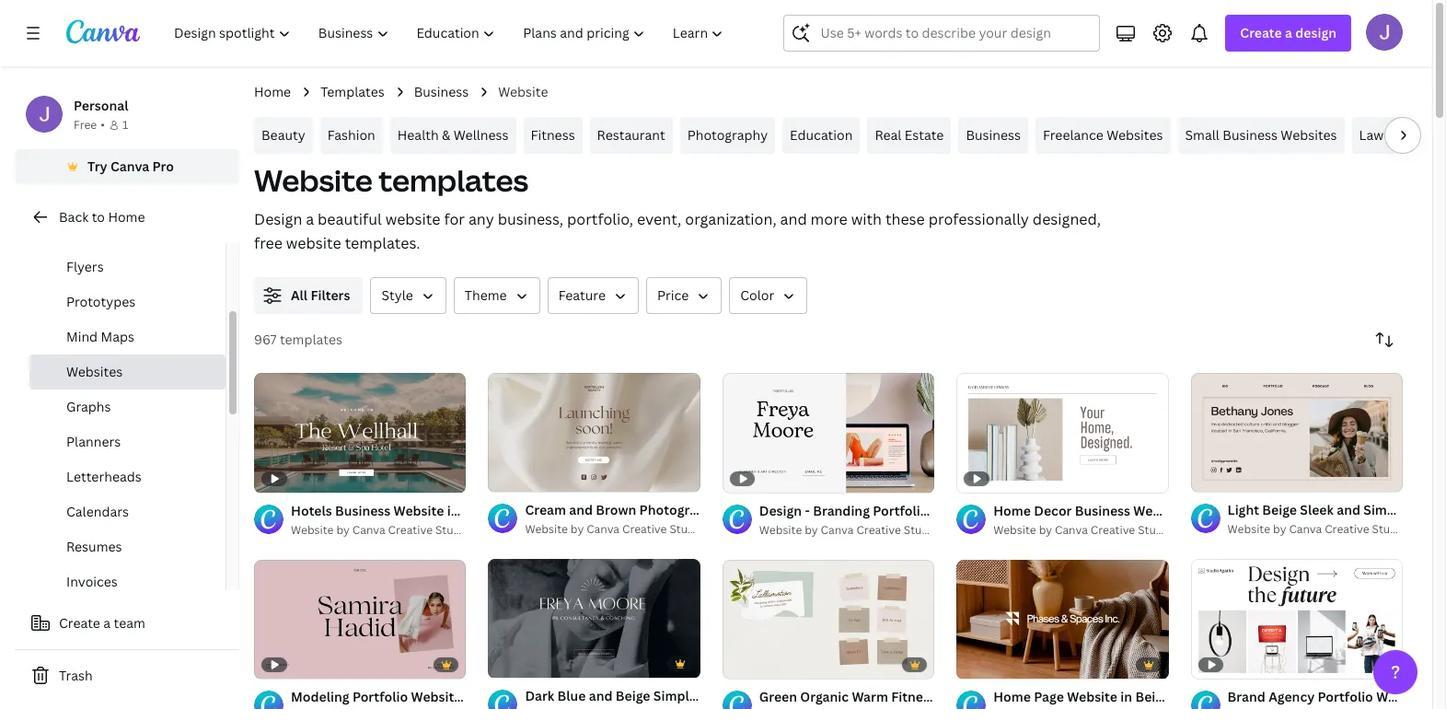 Task type: locate. For each thing, give the bounding box(es) containing it.
prototypes
[[66, 293, 136, 310]]

1 vertical spatial templates
[[280, 331, 343, 348]]

wellness
[[454, 126, 509, 144]]

templates down all filters button
[[280, 331, 343, 348]]

back to home link
[[15, 199, 239, 236]]

all filters
[[291, 286, 350, 304]]

website by canva creative studio
[[525, 521, 705, 537], [291, 522, 471, 538], [760, 522, 939, 538], [994, 522, 1174, 538]]

0 vertical spatial fitness
[[531, 126, 575, 144]]

law firm webs
[[1360, 126, 1447, 144]]

of left '7'
[[978, 657, 992, 670]]

1 right '•'
[[122, 117, 128, 133]]

freelance
[[1044, 126, 1104, 144]]

1 vertical spatial business link
[[959, 117, 1029, 154]]

flyers
[[66, 258, 104, 275]]

jacob simon image
[[1367, 14, 1404, 51]]

and right sleek
[[1338, 501, 1361, 519]]

1 vertical spatial create
[[59, 614, 100, 632]]

3 creative from the left
[[388, 522, 433, 538]]

websites
[[1107, 126, 1164, 144], [1281, 126, 1338, 144], [66, 363, 123, 380]]

0 horizontal spatial and
[[781, 209, 807, 229]]

business,
[[498, 209, 564, 229]]

color button
[[730, 277, 808, 314]]

1 horizontal spatial templates
[[379, 160, 529, 200]]

1 vertical spatial home
[[108, 208, 145, 226]]

studio inside light beige sleek and simple blogge website by canva creative studio
[[1373, 521, 1408, 537]]

&
[[442, 126, 451, 144]]

business link up &
[[414, 82, 469, 102]]

5 creative from the left
[[1091, 522, 1136, 538]]

a left 'design'
[[1286, 24, 1293, 41]]

2 vertical spatial a
[[103, 614, 111, 632]]

1 horizontal spatial website
[[386, 209, 441, 229]]

Sort by button
[[1367, 321, 1404, 358]]

0 horizontal spatial business link
[[414, 82, 469, 102]]

a right design
[[306, 209, 314, 229]]

2 creative from the left
[[1326, 521, 1370, 537]]

warm
[[852, 688, 889, 705]]

1 left 5
[[501, 657, 507, 670]]

templates
[[321, 83, 385, 100]]

color
[[741, 286, 775, 304]]

photography
[[688, 126, 768, 144]]

1 website by canva creative studio link from the left
[[525, 520, 705, 539]]

try
[[88, 157, 107, 175]]

style button
[[371, 277, 447, 314]]

light
[[1228, 501, 1260, 519]]

1 horizontal spatial home
[[254, 83, 291, 100]]

professionally
[[929, 209, 1030, 229]]

websites left law
[[1281, 126, 1338, 144]]

cream and brown photographic beauty site launch website image
[[489, 373, 701, 492]]

templates inside website templates design a beautiful website for any business, portfolio, event, organization, and more with these professionally designed, free website templates.
[[379, 160, 529, 200]]

of left 5
[[510, 657, 523, 670]]

back
[[59, 208, 89, 226]]

small business websites link
[[1178, 117, 1345, 154]]

0 vertical spatial website
[[386, 209, 441, 229]]

beige
[[1263, 501, 1298, 519]]

create for create a team
[[59, 614, 100, 632]]

0 horizontal spatial websites
[[66, 363, 123, 380]]

website
[[386, 209, 441, 229], [286, 233, 341, 253]]

0 horizontal spatial create
[[59, 614, 100, 632]]

website by canva creative studio link
[[525, 520, 705, 539], [1228, 520, 1408, 539], [291, 521, 471, 539], [760, 521, 939, 539], [994, 521, 1174, 539]]

home
[[254, 83, 291, 100], [108, 208, 145, 226]]

fitness right wellness in the top left of the page
[[531, 126, 575, 144]]

1 horizontal spatial a
[[306, 209, 314, 229]]

2 horizontal spatial a
[[1286, 24, 1293, 41]]

letterheads
[[66, 468, 142, 485]]

website templates design a beautiful website for any business, portfolio, event, organization, and more with these professionally designed, free website templates.
[[254, 160, 1102, 253]]

a
[[1286, 24, 1293, 41], [306, 209, 314, 229], [103, 614, 111, 632]]

real estate
[[875, 126, 944, 144]]

websites right freelance
[[1107, 126, 1164, 144]]

business link
[[414, 82, 469, 102], [959, 117, 1029, 154]]

create a design
[[1241, 24, 1337, 41]]

of
[[510, 657, 523, 670], [978, 657, 992, 670]]

freelance websites
[[1044, 126, 1164, 144]]

all
[[291, 286, 308, 304]]

price button
[[647, 277, 722, 314]]

try canva pro
[[88, 157, 174, 175]]

invoices
[[66, 573, 118, 590]]

1 of 5 link
[[489, 559, 701, 678]]

0 horizontal spatial a
[[103, 614, 111, 632]]

education link
[[783, 117, 861, 154]]

graphs
[[66, 398, 111, 415]]

1 horizontal spatial create
[[1241, 24, 1283, 41]]

by inside light beige sleek and simple blogge website by canva creative studio
[[1274, 521, 1287, 537]]

theme button
[[454, 277, 540, 314]]

a for design
[[1286, 24, 1293, 41]]

2 studio from the left
[[1373, 521, 1408, 537]]

a inside website templates design a beautiful website for any business, portfolio, event, organization, and more with these professionally designed, free website templates.
[[306, 209, 314, 229]]

fashion
[[328, 126, 376, 144]]

estate
[[905, 126, 944, 144]]

0 vertical spatial templates
[[379, 160, 529, 200]]

1 horizontal spatial business link
[[959, 117, 1029, 154]]

create inside button
[[59, 614, 100, 632]]

4 website by canva creative studio from the left
[[994, 522, 1174, 538]]

0 horizontal spatial of
[[510, 657, 523, 670]]

graphs link
[[29, 390, 226, 425]]

1 website by canva creative studio from the left
[[525, 521, 705, 537]]

create left 'design'
[[1241, 24, 1283, 41]]

2 horizontal spatial 1
[[970, 657, 975, 670]]

flyers link
[[29, 250, 226, 285]]

trash link
[[15, 658, 239, 694]]

templates up for on the top left
[[379, 160, 529, 200]]

beautiful
[[318, 209, 382, 229]]

templates
[[379, 160, 529, 200], [280, 331, 343, 348]]

green organic warm fitness bio-link website image
[[723, 559, 935, 679]]

law
[[1360, 126, 1385, 144]]

letterheads link
[[29, 460, 226, 495]]

green
[[760, 688, 798, 705]]

website down design
[[286, 233, 341, 253]]

1 vertical spatial and
[[1338, 501, 1361, 519]]

0 vertical spatial create
[[1241, 24, 1283, 41]]

create inside 'dropdown button'
[[1241, 24, 1283, 41]]

feature
[[559, 286, 606, 304]]

2 website by canva creative studio link from the left
[[1228, 520, 1408, 539]]

2 of from the left
[[978, 657, 992, 670]]

planners link
[[29, 425, 226, 460]]

a inside 'dropdown button'
[[1286, 24, 1293, 41]]

1 horizontal spatial 1
[[501, 657, 507, 670]]

None search field
[[784, 15, 1101, 52]]

website up "templates."
[[386, 209, 441, 229]]

a inside button
[[103, 614, 111, 632]]

websites down mind maps
[[66, 363, 123, 380]]

home page website in beige cream warm & modern style image
[[957, 559, 1169, 679]]

designed,
[[1033, 209, 1102, 229]]

studio
[[670, 521, 705, 537], [1373, 521, 1408, 537], [436, 522, 471, 538], [904, 522, 939, 538], [1139, 522, 1174, 538]]

1 vertical spatial fitness
[[892, 688, 937, 705]]

0 vertical spatial and
[[781, 209, 807, 229]]

create down 'invoices'
[[59, 614, 100, 632]]

4 website by canva creative studio link from the left
[[760, 521, 939, 539]]

canva
[[110, 157, 149, 175], [587, 521, 620, 537], [1290, 521, 1323, 537], [353, 522, 386, 538], [821, 522, 854, 538], [1056, 522, 1089, 538]]

0 horizontal spatial 1
[[122, 117, 128, 133]]

1 horizontal spatial of
[[978, 657, 992, 670]]

5
[[526, 657, 532, 670]]

0 vertical spatial home
[[254, 83, 291, 100]]

fitness left bio-
[[892, 688, 937, 705]]

templates for website
[[379, 160, 529, 200]]

1 by from the left
[[571, 521, 584, 537]]

a left team
[[103, 614, 111, 632]]

beauty link
[[254, 117, 313, 154]]

1 horizontal spatial and
[[1338, 501, 1361, 519]]

1 of from the left
[[510, 657, 523, 670]]

0 horizontal spatial templates
[[280, 331, 343, 348]]

0 vertical spatial a
[[1286, 24, 1293, 41]]

0 vertical spatial business link
[[414, 82, 469, 102]]

of for 5
[[510, 657, 523, 670]]

and left more
[[781, 209, 807, 229]]

bio-
[[940, 688, 965, 705]]

2 by from the left
[[1274, 521, 1287, 537]]

sleek
[[1301, 501, 1335, 519]]

1 left '7'
[[970, 657, 975, 670]]

1 vertical spatial website
[[286, 233, 341, 253]]

business link right estate at the top
[[959, 117, 1029, 154]]

1 horizontal spatial websites
[[1107, 126, 1164, 144]]

webs
[[1419, 126, 1447, 144]]

1 vertical spatial a
[[306, 209, 314, 229]]

website
[[499, 83, 548, 100], [254, 160, 373, 200], [525, 521, 568, 537], [1228, 521, 1271, 537], [291, 522, 334, 538], [760, 522, 803, 538], [994, 522, 1037, 538], [994, 688, 1045, 705]]



Task type: describe. For each thing, give the bounding box(es) containing it.
personal
[[74, 97, 128, 114]]

team
[[114, 614, 145, 632]]

top level navigation element
[[162, 15, 740, 52]]

1 of 7
[[970, 657, 1000, 670]]

1 for 1 of 7
[[970, 657, 975, 670]]

mind maps link
[[29, 320, 226, 355]]

Search search field
[[821, 16, 1089, 51]]

and inside website templates design a beautiful website for any business, portfolio, event, organization, and more with these professionally designed, free website templates.
[[781, 209, 807, 229]]

pro
[[152, 157, 174, 175]]

create a team button
[[15, 605, 239, 642]]

light beige sleek and simple blogge link
[[1228, 500, 1447, 520]]

free •
[[74, 117, 105, 133]]

for
[[444, 209, 465, 229]]

home link
[[254, 82, 291, 102]]

try canva pro button
[[15, 149, 239, 184]]

light beige sleek and simple blogger personal website image
[[1191, 373, 1404, 492]]

3 website by canva creative studio link from the left
[[291, 521, 471, 539]]

•
[[101, 117, 105, 133]]

more
[[811, 209, 848, 229]]

templates.
[[345, 233, 420, 253]]

style
[[382, 286, 413, 304]]

portfolio,
[[567, 209, 634, 229]]

any
[[469, 209, 494, 229]]

freelance websites link
[[1036, 117, 1171, 154]]

calendars
[[66, 503, 129, 520]]

dark blue and beige simple dark consultancy portfolio & resume website image
[[489, 559, 701, 678]]

4 studio from the left
[[904, 522, 939, 538]]

967
[[254, 331, 277, 348]]

restaurant link
[[590, 117, 673, 154]]

event,
[[637, 209, 682, 229]]

4 creative from the left
[[857, 522, 902, 538]]

4 by from the left
[[805, 522, 818, 538]]

fashion link
[[320, 117, 383, 154]]

resumes link
[[29, 530, 226, 565]]

business cards link
[[29, 215, 226, 250]]

of for 7
[[978, 657, 992, 670]]

law firm webs link
[[1353, 117, 1447, 154]]

3 studio from the left
[[436, 522, 471, 538]]

website inside green organic warm fitness bio-link website link
[[994, 688, 1045, 705]]

5 studio from the left
[[1139, 522, 1174, 538]]

theme
[[465, 286, 507, 304]]

to
[[92, 208, 105, 226]]

2 website by canva creative studio from the left
[[291, 522, 471, 538]]

1 horizontal spatial fitness
[[892, 688, 937, 705]]

create a team
[[59, 614, 145, 632]]

resumes
[[66, 538, 122, 555]]

1 of 7 link
[[957, 559, 1169, 679]]

1 for 1 of 5
[[501, 657, 507, 670]]

business cards
[[66, 223, 160, 240]]

green organic warm fitness bio-link website
[[760, 688, 1045, 705]]

small business websites
[[1186, 126, 1338, 144]]

these
[[886, 209, 925, 229]]

design
[[254, 209, 302, 229]]

5 website by canva creative studio link from the left
[[994, 521, 1174, 539]]

5 by from the left
[[1040, 522, 1053, 538]]

invoices link
[[29, 565, 226, 600]]

create a design button
[[1226, 15, 1352, 52]]

photography link
[[680, 117, 776, 154]]

all filters button
[[254, 277, 363, 314]]

firm
[[1388, 126, 1416, 144]]

3 website by canva creative studio from the left
[[760, 522, 939, 538]]

templates for 967
[[280, 331, 343, 348]]

967 templates
[[254, 331, 343, 348]]

trash
[[59, 667, 93, 684]]

organization,
[[686, 209, 777, 229]]

health & wellness
[[398, 126, 509, 144]]

1 studio from the left
[[670, 521, 705, 537]]

canva inside button
[[110, 157, 149, 175]]

small
[[1186, 126, 1220, 144]]

restaurant
[[597, 126, 666, 144]]

free
[[254, 233, 283, 253]]

a for team
[[103, 614, 111, 632]]

3 by from the left
[[337, 522, 350, 538]]

canva inside light beige sleek and simple blogge website by canva creative studio
[[1290, 521, 1323, 537]]

and inside light beige sleek and simple blogge website by canva creative studio
[[1338, 501, 1361, 519]]

1 creative from the left
[[623, 521, 667, 537]]

fitness link
[[524, 117, 583, 154]]

feature button
[[548, 277, 639, 314]]

calendars link
[[29, 495, 226, 530]]

website inside website templates design a beautiful website for any business, portfolio, event, organization, and more with these professionally designed, free website templates.
[[254, 160, 373, 200]]

0 horizontal spatial fitness
[[531, 126, 575, 144]]

0 horizontal spatial website
[[286, 233, 341, 253]]

real
[[875, 126, 902, 144]]

maps
[[101, 328, 134, 345]]

blogge
[[1411, 501, 1447, 519]]

price
[[658, 286, 689, 304]]

link
[[965, 688, 991, 705]]

free
[[74, 117, 97, 133]]

mind maps
[[66, 328, 134, 345]]

simple
[[1364, 501, 1408, 519]]

green organic warm fitness bio-link website link
[[760, 687, 1045, 707]]

light beige sleek and simple blogge website by canva creative studio
[[1228, 501, 1447, 537]]

filters
[[311, 286, 350, 304]]

creative inside light beige sleek and simple blogge website by canva creative studio
[[1326, 521, 1370, 537]]

real estate link
[[868, 117, 952, 154]]

with
[[852, 209, 882, 229]]

mind
[[66, 328, 98, 345]]

create for create a design
[[1241, 24, 1283, 41]]

health & wellness link
[[390, 117, 516, 154]]

education
[[790, 126, 853, 144]]

1 for 1
[[122, 117, 128, 133]]

back to home
[[59, 208, 145, 226]]

2 horizontal spatial websites
[[1281, 126, 1338, 144]]

health
[[398, 126, 439, 144]]

website inside light beige sleek and simple blogge website by canva creative studio
[[1228, 521, 1271, 537]]

1 of 5
[[501, 657, 532, 670]]

0 horizontal spatial home
[[108, 208, 145, 226]]



Task type: vqa. For each thing, say whether or not it's contained in the screenshot.
the left of
yes



